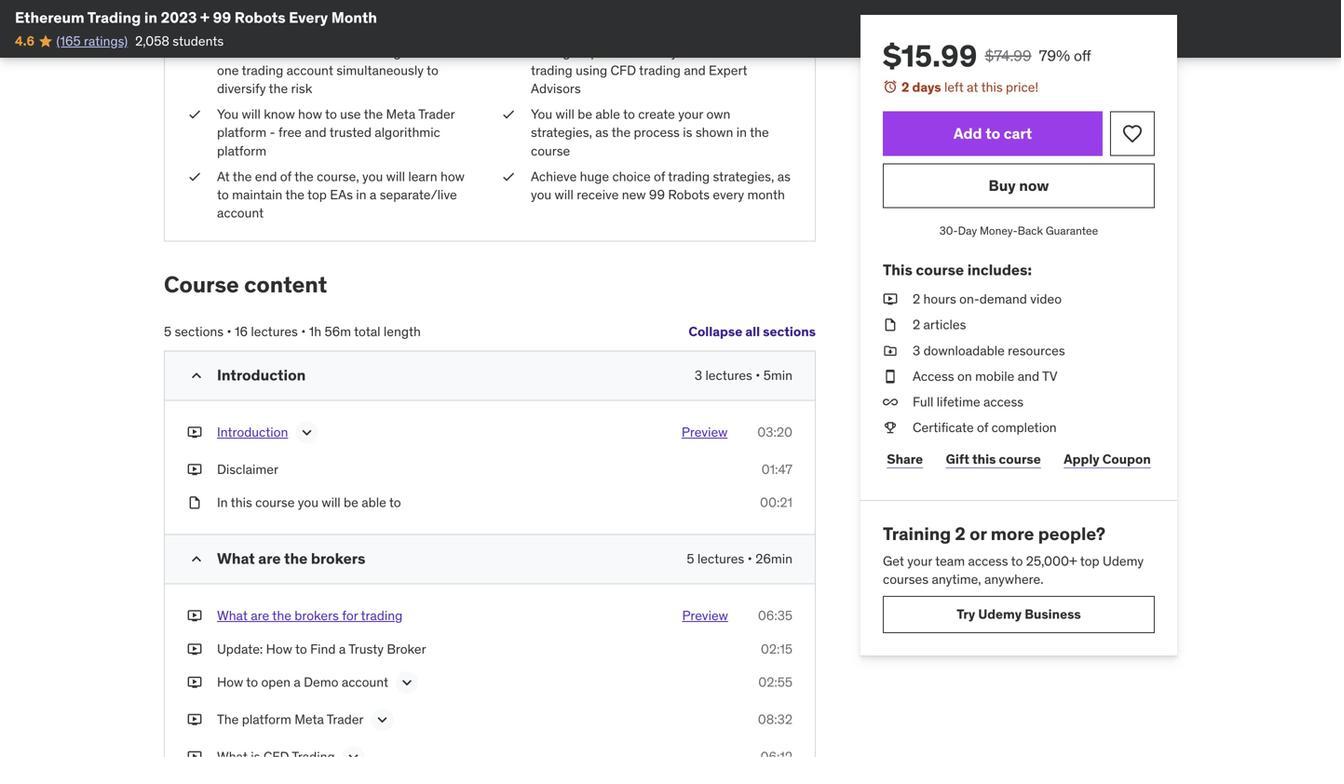 Task type: vqa. For each thing, say whether or not it's contained in the screenshot.
the EAs
yes



Task type: locate. For each thing, give the bounding box(es) containing it.
and
[[684, 62, 706, 79], [305, 124, 327, 141], [1018, 368, 1040, 385]]

0 vertical spatial as
[[596, 124, 609, 141]]

(165 ratings)
[[56, 33, 128, 49]]

to inside you will be able to create your own strategies, as the process is shown in the course
[[624, 106, 635, 123]]

1 vertical spatial for
[[342, 608, 358, 625]]

diversify
[[217, 80, 266, 97]]

able inside you will be able to create your own strategies, as the process is shown in the course
[[596, 106, 621, 123]]

lectures right 16 on the left top
[[251, 324, 298, 340]]

1 horizontal spatial udemy
[[1103, 553, 1145, 570]]

+
[[200, 8, 210, 27]]

introduction down 16 on the left top
[[217, 366, 306, 385]]

3 downloadable resources
[[913, 342, 1066, 359]]

will inside you will be able to create your own strategies, as the process is shown in the course
[[556, 106, 575, 123]]

small image for introduction
[[187, 367, 206, 385]]

are up update: in the bottom left of the page
[[251, 608, 270, 625]]

for for trading
[[342, 608, 358, 625]]

brokers up update: how to find a trusty broker
[[295, 608, 339, 625]]

1 vertical spatial able
[[362, 494, 387, 511]]

udemy down people?
[[1103, 553, 1145, 570]]

0 horizontal spatial sections
[[175, 324, 224, 340]]

1 you from the left
[[217, 106, 239, 123]]

be up what are the brokers
[[344, 494, 359, 511]]

2,058
[[135, 33, 170, 49]]

1 small image from the top
[[187, 367, 206, 385]]

as inside achieve huge choice of trading strategies, as you will receive new 99 robots every month
[[778, 168, 791, 185]]

1 horizontal spatial show lecture description image
[[373, 711, 392, 730]]

1 vertical spatial preview
[[683, 608, 729, 625]]

2 horizontal spatial and
[[1018, 368, 1040, 385]]

0 vertical spatial able
[[596, 106, 621, 123]]

what down in
[[217, 550, 255, 569]]

trading inside achieve huge choice of trading strategies, as you will receive new 99 robots every month
[[668, 168, 710, 185]]

1 vertical spatial brokers
[[295, 608, 339, 625]]

access down mobile
[[984, 394, 1024, 410]]

1 horizontal spatial for
[[710, 44, 726, 60]]

platform up at
[[217, 142, 267, 159]]

2 what from the top
[[217, 608, 248, 625]]

a inside manage a professional system for ethereum trading using cfd trading and expert advisors
[[581, 44, 588, 60]]

will down the advisors
[[556, 106, 575, 123]]

robots inside achieve huge choice of trading strategies, as you will receive new 99 robots every month
[[669, 186, 710, 203]]

content
[[244, 271, 327, 299]]

5 for 5 lectures • 26min
[[687, 551, 695, 568]]

learn
[[408, 168, 438, 185]]

month
[[332, 8, 377, 27]]

a up using
[[581, 44, 588, 60]]

demo
[[304, 674, 339, 691]]

the right at
[[233, 168, 252, 185]]

training 2 or more people? get your team access to 25,000+ top udemy courses anytime, anywhere.
[[883, 523, 1145, 588]]

1 vertical spatial lectures
[[706, 367, 753, 384]]

• left 16 on the left top
[[227, 324, 232, 340]]

01:47
[[762, 461, 793, 478]]

1 introduction from the top
[[217, 366, 306, 385]]

share button
[[883, 441, 928, 478]]

be inside you will be able to create your own strategies, as the process is shown in the course
[[578, 106, 593, 123]]

as up "month" on the right of page
[[778, 168, 791, 185]]

0 horizontal spatial your
[[679, 106, 704, 123]]

meta up algorithmic
[[386, 106, 416, 123]]

• left 26min
[[748, 551, 753, 568]]

1 vertical spatial robots
[[669, 186, 710, 203]]

month
[[748, 186, 785, 203]]

you down diversify
[[217, 106, 239, 123]]

in
[[144, 8, 158, 27], [445, 44, 456, 60], [737, 124, 747, 141], [356, 186, 367, 203]]

• left 5min
[[756, 367, 761, 384]]

what up update: in the bottom left of the page
[[217, 608, 248, 625]]

you right 'course,'
[[363, 168, 383, 185]]

preview down 5 lectures • 26min
[[683, 608, 729, 625]]

introduction button
[[217, 424, 288, 446]]

xsmall image
[[187, 43, 202, 61], [187, 105, 202, 124], [501, 105, 516, 124], [501, 168, 516, 186], [883, 316, 898, 334], [883, 342, 898, 360], [883, 393, 898, 411], [883, 419, 898, 437], [187, 461, 202, 479]]

the
[[269, 80, 288, 97], [364, 106, 383, 123], [612, 124, 631, 141], [750, 124, 769, 141], [233, 168, 252, 185], [295, 168, 314, 185], [285, 186, 305, 203], [284, 550, 308, 569], [272, 608, 292, 625]]

ratings)
[[84, 33, 128, 49]]

02:55
[[759, 674, 793, 691]]

0 vertical spatial and
[[684, 62, 706, 79]]

1 horizontal spatial of
[[654, 168, 666, 185]]

brokers inside button
[[295, 608, 339, 625]]

1 horizontal spatial account
[[287, 62, 333, 79]]

your inside training 2 or more people? get your team access to 25,000+ top udemy courses anytime, anywhere.
[[908, 553, 933, 570]]

sections
[[763, 323, 816, 340], [175, 324, 224, 340]]

the left risk
[[269, 80, 288, 97]]

sections inside dropdown button
[[763, 323, 816, 340]]

1 horizontal spatial your
[[908, 553, 933, 570]]

platform left -
[[217, 124, 267, 141]]

1 vertical spatial 3
[[695, 367, 703, 384]]

achieve
[[531, 168, 577, 185]]

0 horizontal spatial of
[[280, 168, 292, 185]]

will up what are the brokers
[[322, 494, 341, 511]]

0 horizontal spatial robots
[[235, 8, 286, 27]]

0 horizontal spatial account
[[217, 205, 264, 221]]

your inside you will be able to create your own strategies, as the process is shown in the course
[[679, 106, 704, 123]]

and inside manage a professional system for ethereum trading using cfd trading and expert advisors
[[684, 62, 706, 79]]

2 small image from the top
[[187, 550, 206, 569]]

0 vertical spatial show lecture description image
[[398, 674, 417, 692]]

account inside 'at the end of the course, you will learn how to maintain the top eas in a separate/live account'
[[217, 205, 264, 221]]

robots up with
[[235, 8, 286, 27]]

of for 99
[[654, 168, 666, 185]]

0 horizontal spatial trader
[[327, 711, 364, 728]]

manage a professional system for ethereum trading using cfd trading and expert advisors
[[531, 44, 786, 97]]

lectures down collapse
[[706, 367, 753, 384]]

top inside 'at the end of the course, you will learn how to maintain the top eas in a separate/live account'
[[308, 186, 327, 203]]

trusty
[[349, 641, 384, 658]]

you inside achieve huge choice of trading strategies, as you will receive new 99 robots every month
[[531, 186, 552, 203]]

create
[[639, 106, 676, 123]]

xsmall image for certificate of completion
[[883, 419, 898, 437]]

2 vertical spatial show lecture description image
[[344, 748, 363, 758]]

0 vertical spatial strategies,
[[531, 124, 593, 141]]

16
[[235, 324, 248, 340]]

your up the is
[[679, 106, 704, 123]]

0 vertical spatial your
[[679, 106, 704, 123]]

shown
[[696, 124, 734, 141]]

0 vertical spatial udemy
[[1103, 553, 1145, 570]]

try udemy business
[[957, 606, 1082, 623]]

how
[[298, 106, 322, 123], [441, 168, 465, 185]]

1 vertical spatial you
[[531, 186, 552, 203]]

hours
[[924, 291, 957, 308]]

30-
[[940, 224, 959, 238]]

2,058 students
[[135, 33, 224, 49]]

udemy inside training 2 or more people? get your team access to 25,000+ top udemy courses anytime, anywhere.
[[1103, 553, 1145, 570]]

0 vertical spatial 99
[[213, 8, 231, 27]]

your for able
[[679, 106, 704, 123]]

students
[[173, 33, 224, 49]]

1 vertical spatial meta
[[295, 711, 324, 728]]

show lecture description image for the platform meta trader
[[373, 711, 392, 730]]

to
[[427, 62, 439, 79], [325, 106, 337, 123], [624, 106, 635, 123], [986, 124, 1001, 143], [217, 186, 229, 203], [389, 494, 401, 511], [1012, 553, 1024, 570], [295, 641, 307, 658], [246, 674, 258, 691]]

2 vertical spatial you
[[298, 494, 319, 511]]

0 vertical spatial meta
[[386, 106, 416, 123]]

trader down demo
[[327, 711, 364, 728]]

1 horizontal spatial sections
[[763, 323, 816, 340]]

what inside button
[[217, 608, 248, 625]]

0 horizontal spatial top
[[308, 186, 327, 203]]

open
[[261, 674, 291, 691]]

trader up algorithmic
[[418, 106, 455, 123]]

1 horizontal spatial ethereum
[[299, 44, 357, 60]]

brokers for what are the brokers
[[311, 550, 366, 569]]

1 vertical spatial your
[[908, 553, 933, 570]]

for inside button
[[342, 608, 358, 625]]

will down the achieve
[[555, 186, 574, 203]]

cfd
[[611, 62, 637, 79]]

2 horizontal spatial show lecture description image
[[398, 674, 417, 692]]

how up 'open'
[[266, 641, 292, 658]]

1 vertical spatial are
[[251, 608, 270, 625]]

1 what from the top
[[217, 550, 255, 569]]

xsmall image for 3 downloadable resources
[[883, 342, 898, 360]]

2 vertical spatial 99
[[649, 186, 665, 203]]

xsmall image for trade with 99 ethereum trading robots in one trading account simultaneously to diversify the risk
[[187, 43, 202, 61]]

are down in this course you will be able to
[[258, 550, 281, 569]]

0 vertical spatial introduction
[[217, 366, 306, 385]]

show lecture description image down the platform meta trader
[[344, 748, 363, 758]]

2 vertical spatial this
[[231, 494, 252, 511]]

1 sections from the left
[[763, 323, 816, 340]]

course down completion
[[1000, 451, 1042, 468]]

99 right +
[[213, 8, 231, 27]]

in inside you will be able to create your own strategies, as the process is shown in the course
[[737, 124, 747, 141]]

0 vertical spatial preview
[[682, 424, 728, 441]]

be
[[578, 106, 593, 123], [344, 494, 359, 511]]

3 for 3 downloadable resources
[[913, 342, 921, 359]]

0 vertical spatial robots
[[235, 8, 286, 27]]

price!
[[1006, 79, 1039, 96]]

2 right alarm image on the right
[[902, 79, 910, 96]]

eas
[[330, 186, 353, 203]]

for inside manage a professional system for ethereum trading using cfd trading and expert advisors
[[710, 44, 726, 60]]

in this course you will be able to
[[217, 494, 401, 511]]

5min
[[764, 367, 793, 384]]

show lecture description image down the broker
[[398, 674, 417, 692]]

this right in
[[231, 494, 252, 511]]

you will be able to create your own strategies, as the process is shown in the course
[[531, 106, 769, 159]]

trading
[[360, 44, 401, 60], [242, 62, 284, 79], [531, 62, 573, 79], [639, 62, 681, 79], [668, 168, 710, 185], [361, 608, 403, 625]]

2 you from the left
[[531, 106, 553, 123]]

xsmall image
[[501, 43, 516, 61], [187, 168, 202, 186], [883, 290, 898, 309], [883, 368, 898, 386], [187, 424, 202, 442], [187, 494, 202, 512], [187, 607, 202, 626], [187, 640, 202, 659], [187, 674, 202, 692], [187, 711, 202, 729], [187, 748, 202, 758]]

0 horizontal spatial and
[[305, 124, 327, 141]]

udemy right try
[[979, 606, 1022, 623]]

small image
[[187, 367, 206, 385], [187, 550, 206, 569]]

anywhere.
[[985, 571, 1044, 588]]

2 horizontal spatial you
[[531, 186, 552, 203]]

08:32
[[758, 711, 793, 728]]

0 vertical spatial small image
[[187, 367, 206, 385]]

3
[[913, 342, 921, 359], [695, 367, 703, 384]]

strategies, up every
[[713, 168, 775, 185]]

account up risk
[[287, 62, 333, 79]]

0 vertical spatial top
[[308, 186, 327, 203]]

show lecture description image
[[298, 424, 316, 442]]

06:35
[[758, 608, 793, 625]]

now
[[1020, 176, 1050, 195]]

top down people?
[[1081, 553, 1100, 570]]

meta down how to open a demo account
[[295, 711, 324, 728]]

xsmall image for achieve huge choice of trading strategies, as you will receive new 99 robots every month
[[501, 168, 516, 186]]

lectures left 26min
[[698, 551, 745, 568]]

and right the free
[[305, 124, 327, 141]]

0 vertical spatial this
[[982, 79, 1003, 96]]

0 horizontal spatial be
[[344, 494, 359, 511]]

2 left or
[[956, 523, 966, 545]]

1 vertical spatial small image
[[187, 550, 206, 569]]

strategies, inside achieve huge choice of trading strategies, as you will receive new 99 robots every month
[[713, 168, 775, 185]]

0 horizontal spatial 3
[[695, 367, 703, 384]]

$15.99 $74.99 79% off
[[883, 37, 1092, 75]]

own
[[707, 106, 731, 123]]

on-
[[960, 291, 980, 308]]

in right eas
[[356, 186, 367, 203]]

the up update: how to find a trusty broker
[[272, 608, 292, 625]]

and left tv
[[1018, 368, 1040, 385]]

udemy
[[1103, 553, 1145, 570], [979, 606, 1022, 623]]

0 vertical spatial 3
[[913, 342, 921, 359]]

for for ethereum
[[710, 44, 726, 60]]

are inside button
[[251, 608, 270, 625]]

all
[[746, 323, 760, 340]]

collapse all sections button
[[689, 314, 816, 351]]

and down system at top
[[684, 62, 706, 79]]

lectures for introduction
[[706, 367, 753, 384]]

of right choice
[[654, 168, 666, 185]]

3 down collapse
[[695, 367, 703, 384]]

you up what are the brokers
[[298, 494, 319, 511]]

account inside the trade with 99 ethereum trading robots in one trading account simultaneously to diversify the risk
[[287, 62, 333, 79]]

5 down course
[[164, 324, 172, 340]]

2 vertical spatial lectures
[[698, 551, 745, 568]]

sections left 16 on the left top
[[175, 324, 224, 340]]

the right shown
[[750, 124, 769, 141]]

what are the brokers for trading button
[[217, 607, 403, 626]]

how to open a demo account
[[217, 674, 389, 691]]

strategies, inside you will be able to create your own strategies, as the process is shown in the course
[[531, 124, 593, 141]]

0 vertical spatial for
[[710, 44, 726, 60]]

1 horizontal spatial able
[[596, 106, 621, 123]]

this right gift at the right bottom of the page
[[973, 451, 997, 468]]

apply
[[1064, 451, 1100, 468]]

99
[[213, 8, 231, 27], [280, 44, 296, 60], [649, 186, 665, 203]]

xsmall image for 2 articles
[[883, 316, 898, 334]]

able
[[596, 106, 621, 123], [362, 494, 387, 511]]

you down the advisors
[[531, 106, 553, 123]]

1 horizontal spatial and
[[684, 62, 706, 79]]

2 left articles
[[913, 317, 921, 333]]

buy now button
[[883, 164, 1156, 208]]

the right use
[[364, 106, 383, 123]]

in inside 'at the end of the course, you will learn how to maintain the top eas in a separate/live account'
[[356, 186, 367, 203]]

ethereum inside the trade with 99 ethereum trading robots in one trading account simultaneously to diversify the risk
[[299, 44, 357, 60]]

you
[[363, 168, 383, 185], [531, 186, 552, 203], [298, 494, 319, 511]]

• for 5 lectures • 26min
[[748, 551, 753, 568]]

how down risk
[[298, 106, 322, 123]]

of down the full lifetime access
[[978, 419, 989, 436]]

course down disclaimer
[[255, 494, 295, 511]]

brokers down in this course you will be able to
[[311, 550, 366, 569]]

2 sections from the left
[[175, 324, 224, 340]]

ethereum up (165
[[15, 8, 85, 27]]

2 for 2 days left at this price!
[[902, 79, 910, 96]]

you inside you will know how to use the meta trader platform - free and trusted algorithmic platform
[[217, 106, 239, 123]]

1 horizontal spatial 99
[[280, 44, 296, 60]]

you inside you will be able to create your own strategies, as the process is shown in the course
[[531, 106, 553, 123]]

0 vertical spatial 5
[[164, 324, 172, 340]]

of right end
[[280, 168, 292, 185]]

of inside 'at the end of the course, you will learn how to maintain the top eas in a separate/live account'
[[280, 168, 292, 185]]

will inside achieve huge choice of trading strategies, as you will receive new 99 robots every month
[[555, 186, 574, 203]]

will down diversify
[[242, 106, 261, 123]]

1 horizontal spatial how
[[441, 168, 465, 185]]

in right shown
[[737, 124, 747, 141]]

1 vertical spatial top
[[1081, 553, 1100, 570]]

of inside achieve huge choice of trading strategies, as you will receive new 99 robots every month
[[654, 168, 666, 185]]

show lecture description image
[[398, 674, 417, 692], [373, 711, 392, 730], [344, 748, 363, 758]]

access down or
[[969, 553, 1009, 570]]

full
[[913, 394, 934, 410]]

the left process
[[612, 124, 631, 141]]

course
[[164, 271, 239, 299]]

5 left 26min
[[687, 551, 695, 568]]

2 inside training 2 or more people? get your team access to 25,000+ top udemy courses anytime, anywhere.
[[956, 523, 966, 545]]

how right learn
[[441, 168, 465, 185]]

1 vertical spatial platform
[[217, 142, 267, 159]]

0 vertical spatial brokers
[[311, 550, 366, 569]]

lectures for what are the brokers
[[698, 551, 745, 568]]

a inside 'at the end of the course, you will learn how to maintain the top eas in a separate/live account'
[[370, 186, 377, 203]]

account down maintain
[[217, 205, 264, 221]]

on
[[958, 368, 973, 385]]

preview down 3 lectures • 5min
[[682, 424, 728, 441]]

total
[[354, 324, 381, 340]]

trusted
[[330, 124, 372, 141]]

xsmall image for you will know how to use the meta trader platform - free and trusted algorithmic platform
[[187, 105, 202, 124]]

platform
[[217, 124, 267, 141], [217, 142, 267, 159], [242, 711, 292, 728]]

this for in this course you will be able to
[[231, 494, 252, 511]]

strategies,
[[531, 124, 593, 141], [713, 168, 775, 185]]

will inside 'at the end of the course, you will learn how to maintain the top eas in a separate/live account'
[[386, 168, 405, 185]]

1 vertical spatial show lecture description image
[[373, 711, 392, 730]]

broker
[[387, 641, 426, 658]]

trading up simultaneously
[[360, 44, 401, 60]]

1 vertical spatial and
[[305, 124, 327, 141]]

1 vertical spatial introduction
[[217, 424, 288, 441]]

new
[[622, 186, 646, 203]]

00:21
[[760, 494, 793, 511]]

ethereum up expert on the top right of the page
[[729, 44, 786, 60]]

0 vertical spatial you
[[363, 168, 383, 185]]

1 horizontal spatial be
[[578, 106, 593, 123]]

0 horizontal spatial as
[[596, 124, 609, 141]]

how inside 'at the end of the course, you will learn how to maintain the top eas in a separate/live account'
[[441, 168, 465, 185]]

0 vertical spatial account
[[287, 62, 333, 79]]

professional
[[591, 44, 662, 60]]

0 vertical spatial how
[[298, 106, 322, 123]]

0 horizontal spatial udemy
[[979, 606, 1022, 623]]

ethereum down every
[[299, 44, 357, 60]]

are for what are the brokers
[[258, 550, 281, 569]]

brokers for what are the brokers for trading
[[295, 608, 339, 625]]

99 right 'new'
[[649, 186, 665, 203]]

show lecture description image down trusty
[[373, 711, 392, 730]]

0 vertical spatial access
[[984, 394, 1024, 410]]

courses
[[883, 571, 929, 588]]

2 horizontal spatial ethereum
[[729, 44, 786, 60]]

1 vertical spatial how
[[441, 168, 465, 185]]

you down the achieve
[[531, 186, 552, 203]]

1 horizontal spatial robots
[[669, 186, 710, 203]]

1 horizontal spatial 3
[[913, 342, 921, 359]]

introduction
[[217, 366, 306, 385], [217, 424, 288, 441]]

account down trusty
[[342, 674, 389, 691]]

will left learn
[[386, 168, 405, 185]]

the right maintain
[[285, 186, 305, 203]]

a right eas
[[370, 186, 377, 203]]

trading down the is
[[668, 168, 710, 185]]

1 horizontal spatial 5
[[687, 551, 695, 568]]

this
[[883, 260, 913, 279]]

1 horizontal spatial trader
[[418, 106, 455, 123]]

add to cart
[[954, 124, 1033, 143]]

course up the achieve
[[531, 142, 571, 159]]

0 horizontal spatial you
[[298, 494, 319, 511]]

0 horizontal spatial strategies,
[[531, 124, 593, 141]]

0 vertical spatial are
[[258, 550, 281, 569]]

1 vertical spatial account
[[217, 205, 264, 221]]

0 vertical spatial trader
[[418, 106, 455, 123]]

a
[[581, 44, 588, 60], [370, 186, 377, 203], [339, 641, 346, 658], [294, 674, 301, 691]]

day
[[959, 224, 978, 238]]

how down update: in the bottom left of the page
[[217, 674, 243, 691]]

2 horizontal spatial 99
[[649, 186, 665, 203]]

for up expert on the top right of the page
[[710, 44, 726, 60]]

every
[[713, 186, 745, 203]]

access
[[913, 368, 955, 385]]

be down the advisors
[[578, 106, 593, 123]]

(165
[[56, 33, 81, 49]]

0 horizontal spatial how
[[298, 106, 322, 123]]

1 vertical spatial 99
[[280, 44, 296, 60]]

trading down with
[[242, 62, 284, 79]]

1 vertical spatial access
[[969, 553, 1009, 570]]

sections right 'all'
[[763, 323, 816, 340]]

course content
[[164, 271, 327, 299]]

4.6
[[15, 33, 35, 49]]

2 days left at this price!
[[902, 79, 1039, 96]]

1 horizontal spatial top
[[1081, 553, 1100, 570]]

99 right with
[[280, 44, 296, 60]]

3 for 3 lectures • 5min
[[695, 367, 703, 384]]

1 horizontal spatial you
[[363, 168, 383, 185]]

platform down 'open'
[[242, 711, 292, 728]]



Task type: describe. For each thing, give the bounding box(es) containing it.
resources
[[1008, 342, 1066, 359]]

video
[[1031, 291, 1062, 308]]

manage
[[531, 44, 578, 60]]

trading down system at top
[[639, 62, 681, 79]]

process
[[634, 124, 680, 141]]

access inside training 2 or more people? get your team access to 25,000+ top udemy courses anytime, anywhere.
[[969, 553, 1009, 570]]

the inside the trade with 99 ethereum trading robots in one trading account simultaneously to diversify the risk
[[269, 80, 288, 97]]

2 hours on-demand video
[[913, 291, 1062, 308]]

full lifetime access
[[913, 394, 1024, 410]]

training
[[883, 523, 952, 545]]

one
[[217, 62, 239, 79]]

receive
[[577, 186, 619, 203]]

alarm image
[[883, 79, 898, 94]]

xsmall image for you will be able to create your own strategies, as the process is shown in the course
[[501, 105, 516, 124]]

• left 1h 56m on the left top of page
[[301, 324, 306, 340]]

you for you will be able to create your own strategies, as the process is shown in the course
[[531, 106, 553, 123]]

know
[[264, 106, 295, 123]]

the down in this course you will be able to
[[284, 550, 308, 569]]

completion
[[992, 419, 1057, 436]]

with
[[253, 44, 277, 60]]

is
[[683, 124, 693, 141]]

2 vertical spatial account
[[342, 674, 389, 691]]

3 lectures • 5min
[[695, 367, 793, 384]]

or
[[970, 523, 987, 545]]

gift
[[947, 451, 970, 468]]

of for maintain
[[280, 168, 292, 185]]

end
[[255, 168, 277, 185]]

this for gift this course
[[973, 451, 997, 468]]

trading
[[87, 8, 141, 27]]

as inside you will be able to create your own strategies, as the process is shown in the course
[[596, 124, 609, 141]]

share
[[887, 451, 924, 468]]

xsmall image for full lifetime access
[[883, 393, 898, 411]]

apply coupon button
[[1061, 441, 1156, 478]]

choice
[[613, 168, 651, 185]]

apply coupon
[[1064, 451, 1152, 468]]

trading inside button
[[361, 608, 403, 625]]

you inside 'at the end of the course, you will learn how to maintain the top eas in a separate/live account'
[[363, 168, 383, 185]]

course,
[[317, 168, 359, 185]]

add
[[954, 124, 983, 143]]

update: how to find a trusty broker
[[217, 641, 426, 658]]

0 horizontal spatial show lecture description image
[[344, 748, 363, 758]]

1 vertical spatial be
[[344, 494, 359, 511]]

• for 3 lectures • 5min
[[756, 367, 761, 384]]

0 horizontal spatial meta
[[295, 711, 324, 728]]

access on mobile and tv
[[913, 368, 1058, 385]]

26min
[[756, 551, 793, 568]]

free
[[279, 124, 302, 141]]

in
[[217, 494, 228, 511]]

update:
[[217, 641, 263, 658]]

0 horizontal spatial ethereum
[[15, 8, 85, 27]]

collapse all sections
[[689, 323, 816, 340]]

in up "2,058"
[[144, 8, 158, 27]]

certificate
[[913, 419, 974, 436]]

-
[[270, 124, 275, 141]]

system
[[665, 44, 707, 60]]

this course includes:
[[883, 260, 1033, 279]]

in inside the trade with 99 ethereum trading robots in one trading account simultaneously to diversify the risk
[[445, 44, 456, 60]]

2 horizontal spatial of
[[978, 419, 989, 436]]

2 introduction from the top
[[217, 424, 288, 441]]

what for what are the brokers
[[217, 550, 255, 569]]

separate/live
[[380, 186, 457, 203]]

every
[[289, 8, 328, 27]]

robots
[[404, 44, 442, 60]]

2 vertical spatial platform
[[242, 711, 292, 728]]

2023
[[161, 8, 197, 27]]

small image for what are the brokers
[[187, 550, 206, 569]]

at
[[217, 168, 230, 185]]

you for you will know how to use the meta trader platform - free and trusted algorithmic platform
[[217, 106, 239, 123]]

days
[[913, 79, 942, 96]]

to inside training 2 or more people? get your team access to 25,000+ top udemy courses anytime, anywhere.
[[1012, 553, 1024, 570]]

99 inside the trade with 99 ethereum trading robots in one trading account simultaneously to diversify the risk
[[280, 44, 296, 60]]

cart
[[1004, 124, 1033, 143]]

to inside 'at the end of the course, you will learn how to maintain the top eas in a separate/live account'
[[217, 186, 229, 203]]

and inside you will know how to use the meta trader platform - free and trusted algorithmic platform
[[305, 124, 327, 141]]

the inside button
[[272, 608, 292, 625]]

0 vertical spatial lectures
[[251, 324, 298, 340]]

0 vertical spatial how
[[266, 641, 292, 658]]

02:15
[[761, 641, 793, 658]]

at
[[967, 79, 979, 96]]

79%
[[1040, 46, 1071, 65]]

30-day money-back guarantee
[[940, 224, 1099, 238]]

what for what are the brokers for trading
[[217, 608, 248, 625]]

left
[[945, 79, 964, 96]]

includes:
[[968, 260, 1033, 279]]

5 for 5 sections • 16 lectures • 1h 56m total length
[[164, 324, 172, 340]]

to inside you will know how to use the meta trader platform - free and trusted algorithmic platform
[[325, 106, 337, 123]]

demand
[[980, 291, 1028, 308]]

algorithmic
[[375, 124, 441, 141]]

a right find
[[339, 641, 346, 658]]

• for 5 sections • 16 lectures • 1h 56m total length
[[227, 324, 232, 340]]

top inside training 2 or more people? get your team access to 25,000+ top udemy courses anytime, anywhere.
[[1081, 553, 1100, 570]]

disclaimer
[[217, 461, 279, 478]]

your for more
[[908, 553, 933, 570]]

are for what are the brokers for trading
[[251, 608, 270, 625]]

using
[[576, 62, 608, 79]]

2 vertical spatial and
[[1018, 368, 1040, 385]]

the platform meta trader
[[217, 711, 364, 728]]

certificate of completion
[[913, 419, 1057, 436]]

buy now
[[989, 176, 1050, 195]]

anytime,
[[932, 571, 982, 588]]

course inside you will be able to create your own strategies, as the process is shown in the course
[[531, 142, 571, 159]]

wishlist image
[[1122, 123, 1144, 145]]

0 vertical spatial platform
[[217, 124, 267, 141]]

team
[[936, 553, 966, 570]]

trade
[[217, 44, 249, 60]]

achieve huge choice of trading strategies, as you will receive new 99 robots every month
[[531, 168, 791, 203]]

back
[[1018, 224, 1044, 238]]

how inside you will know how to use the meta trader platform - free and trusted algorithmic platform
[[298, 106, 322, 123]]

$15.99
[[883, 37, 978, 75]]

udemy inside try udemy business link
[[979, 606, 1022, 623]]

meta inside you will know how to use the meta trader platform - free and trusted algorithmic platform
[[386, 106, 416, 123]]

03:20
[[758, 424, 793, 441]]

downloadable
[[924, 342, 1005, 359]]

25,000+
[[1027, 553, 1078, 570]]

1h 56m
[[309, 324, 351, 340]]

a right 'open'
[[294, 674, 301, 691]]

what are the brokers for trading
[[217, 608, 403, 625]]

$74.99
[[985, 46, 1032, 65]]

2 for 2 hours on-demand video
[[913, 291, 921, 308]]

0 horizontal spatial how
[[217, 674, 243, 691]]

to inside the trade with 99 ethereum trading robots in one trading account simultaneously to diversify the risk
[[427, 62, 439, 79]]

99 inside achieve huge choice of trading strategies, as you will receive new 99 robots every month
[[649, 186, 665, 203]]

add to cart button
[[883, 111, 1103, 156]]

trader inside you will know how to use the meta trader platform - free and trusted algorithmic platform
[[418, 106, 455, 123]]

use
[[340, 106, 361, 123]]

guarantee
[[1046, 224, 1099, 238]]

ethereum inside manage a professional system for ethereum trading using cfd trading and expert advisors
[[729, 44, 786, 60]]

will inside you will know how to use the meta trader platform - free and trusted algorithmic platform
[[242, 106, 261, 123]]

course up hours
[[916, 260, 965, 279]]

2 for 2 articles
[[913, 317, 921, 333]]

show lecture description image for how to open a demo account
[[398, 674, 417, 692]]

you will know how to use the meta trader platform - free and trusted algorithmic platform
[[217, 106, 455, 159]]

more
[[991, 523, 1035, 545]]

the left 'course,'
[[295, 168, 314, 185]]

the inside you will know how to use the meta trader platform - free and trusted algorithmic platform
[[364, 106, 383, 123]]

money-
[[980, 224, 1018, 238]]

advisors
[[531, 80, 581, 97]]

trading down manage
[[531, 62, 573, 79]]

gift this course link
[[943, 441, 1046, 478]]

to inside button
[[986, 124, 1001, 143]]



